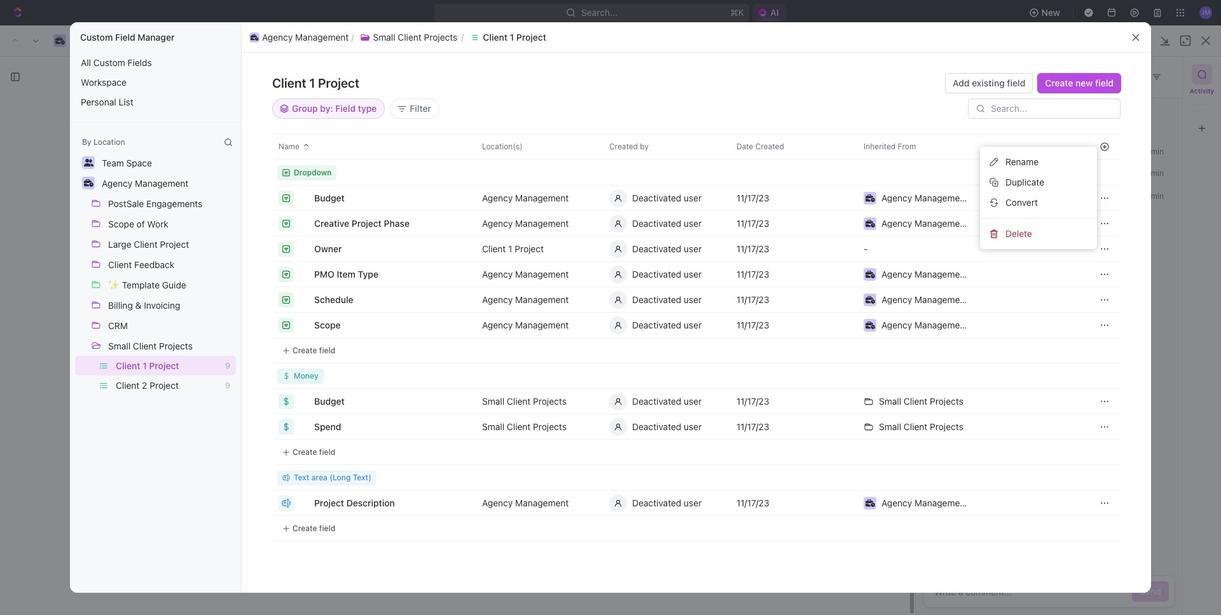 Task type: describe. For each thing, give the bounding box(es) containing it.
row group containing deactivated user
[[464, 160, 1089, 542]]

task down kickoff
[[275, 316, 294, 327]]

small client projects inside the sidebar navigation
[[38, 562, 123, 573]]

2 1 min from the top
[[1146, 169, 1164, 178]]

creative project phase inside button
[[314, 218, 410, 229]]

personal list button
[[75, 92, 236, 112]]

grid containing budget
[[242, 134, 1121, 583]]

9 for client 1 project
[[225, 361, 230, 371]]

project description inside button
[[314, 498, 395, 509]]

complete scope of work
[[256, 272, 361, 283]]

3 deactivated from the top
[[632, 243, 682, 254]]

all
[[81, 57, 91, 68]]

pmo inside custom fields element
[[170, 299, 190, 310]]

new button
[[1024, 3, 1068, 23]]

Set value for Spend Custom Field text field
[[287, 445, 762, 470]]

list containing postsale engagements
[[70, 193, 241, 396]]

8 deactivated user from the top
[[632, 421, 702, 432]]

8 11/17/23 from the top
[[737, 421, 770, 432]]

min for set schedule to
[[1151, 191, 1164, 201]]

to left the on
[[1006, 191, 1013, 201]]

small inside the sidebar navigation
[[38, 562, 61, 573]]

agency inside tree
[[31, 389, 61, 400]]

creative left the 'production'
[[225, 444, 254, 453]]

add task button down kickoff
[[251, 314, 299, 330]]

action
[[263, 180, 293, 192]]

spend button
[[313, 417, 349, 437]]

kanban link
[[282, 143, 316, 161]]

text
[[294, 473, 309, 483]]

validate inside "validate signed contract" link
[[256, 250, 290, 261]]

field down create concepts link
[[319, 524, 335, 533]]

convert button
[[985, 193, 1092, 213]]

description
[[190, 114, 236, 125]]

text)
[[353, 473, 372, 483]]

dropdown
[[294, 168, 332, 177]]

customize
[[1113, 146, 1158, 157]]

3 deactivated user from the top
[[632, 243, 702, 254]]

1 vertical spatial agency management button
[[96, 173, 194, 193]]

1 / from the left
[[163, 35, 166, 46]]

send button
[[1133, 582, 1169, 602]]

list containing client 1 project
[[70, 356, 241, 396]]

plan
[[573, 34, 590, 45]]

6 deactivated user from the top
[[632, 320, 702, 331]]

feedback
[[134, 260, 175, 270]]

4 deactivated from the top
[[632, 269, 682, 280]]

field inside add existing field button
[[1007, 78, 1026, 88]]

task up the customize
[[1149, 110, 1168, 121]]

scheduling
[[225, 349, 264, 357]]

all custom fields
[[81, 57, 152, 68]]

9 deactivated user from the top
[[632, 498, 702, 509]]

kickoff meeting to walkthrough process with client link
[[253, 290, 470, 309]]

custom fields
[[146, 218, 222, 231]]

2 11/17/23 from the top
[[737, 218, 770, 229]]

scope of work
[[108, 219, 169, 230]]

task sidebar navigation tab list
[[1188, 64, 1216, 139]]

by
[[640, 142, 649, 151]]

pmo item type inside custom fields element
[[170, 299, 232, 310]]

add left existing
[[953, 78, 970, 88]]

created by
[[609, 142, 649, 151]]

changed status from
[[955, 147, 1034, 157]]

Search tasks... text field
[[1063, 173, 1190, 192]]

projects inside agency management / small client projects / client 1 project |
[[222, 35, 255, 46]]

team space
[[102, 158, 152, 169]]

workspace button
[[75, 73, 236, 92]]

0 vertical spatial agency management link
[[71, 35, 158, 46]]

3 create field from the top
[[293, 524, 335, 533]]

client
[[446, 294, 470, 305]]

free
[[517, 34, 532, 45]]

2 vertical spatial agency management link
[[31, 385, 176, 405]]

team inside team space button
[[102, 158, 124, 169]]

0 horizontal spatial validate
[[164, 65, 222, 83]]

7 user from the top
[[684, 396, 702, 407]]

phase inside custom fields element
[[238, 273, 263, 284]]

9 11/17/23 from the top
[[737, 498, 770, 509]]

8 user from the top
[[684, 421, 702, 432]]

complete for complete scope of work
[[256, 272, 297, 283]]

to for set priority to
[[998, 127, 1005, 136]]

set for priority
[[957, 127, 968, 136]]

postsale engagements button
[[102, 193, 208, 214]]

billing
[[108, 300, 133, 311]]

7 deactivated user from the top
[[632, 396, 702, 407]]

add up creative production
[[256, 411, 273, 422]]

project inside 'project description' button
[[314, 498, 344, 509]]

hide for hide
[[607, 178, 624, 187]]

custom for custom field manager
[[80, 32, 113, 43]]

schedule inside the task sidebar content "section"
[[970, 191, 1004, 201]]

client 2 project
[[116, 380, 179, 391]]

personal
[[81, 97, 116, 108]]

owner inside button
[[314, 243, 342, 254]]

add task button down items
[[298, 205, 352, 221]]

1 vertical spatial scope
[[299, 272, 326, 283]]

press space to select this row. row containing project description
[[242, 491, 464, 517]]

3 row group from the left
[[1089, 160, 1121, 542]]

1 create field from the top
[[293, 346, 335, 355]]

production
[[256, 444, 294, 453]]

concepts for review concepts
[[289, 530, 328, 540]]

tasks link
[[235, 143, 261, 161]]

customize button
[[1097, 143, 1162, 161]]

5 deactivated user from the top
[[632, 294, 702, 305]]

risks, issues, crs
[[454, 146, 530, 157]]

5 deactivated from the top
[[632, 294, 682, 305]]

priority
[[970, 127, 996, 136]]

create up text
[[293, 448, 317, 457]]

add down personal list 'button'
[[171, 114, 187, 125]]

scope of work button
[[102, 214, 174, 234]]

press space to select this row. row containing pmo item type
[[242, 262, 464, 288]]

create new field button
[[1038, 73, 1122, 94]]

kickoff meeting to walkthrough process with client
[[256, 294, 470, 305]]

details button
[[146, 174, 189, 198]]

-
[[864, 243, 868, 254]]

in progress
[[1082, 147, 1125, 157]]

to for set budget to
[[998, 169, 1006, 178]]

9 user from the top
[[684, 498, 702, 509]]

complete for complete creative discovery survey
[[256, 485, 297, 496]]

items
[[296, 180, 322, 192]]

details
[[151, 180, 184, 192]]

survey
[[381, 485, 410, 496]]

create project schedule link
[[253, 386, 441, 404]]

walkthrough
[[336, 294, 388, 305]]

5 11/17/23 from the top
[[737, 294, 770, 305]]

tree inside the sidebar navigation
[[5, 342, 178, 616]]

1 vertical spatial validate signed contract
[[256, 250, 359, 261]]

meeting minutes
[[554, 146, 624, 157]]

5
[[308, 443, 313, 453]]

creative project phase button
[[313, 213, 417, 234]]

kickoff
[[256, 294, 286, 305]]

4 11/17/23 from the top
[[737, 269, 770, 280]]

row group containing budget
[[242, 160, 496, 542]]

Set value for Budget Custom Field text field
[[287, 420, 762, 445]]

add existing field
[[953, 78, 1026, 88]]

custom for custom fields
[[146, 218, 188, 231]]

schedule inside button
[[314, 294, 353, 305]]

subtasks button
[[196, 174, 250, 198]]

creative production
[[225, 444, 294, 453]]

6 deactivated from the top
[[632, 320, 682, 331]]

1 min for set schedule to
[[1146, 191, 1164, 201]]

from
[[898, 142, 916, 151]]

add existing field button
[[945, 73, 1033, 94]]

1 horizontal spatial small client projects button
[[354, 30, 464, 45]]

projects inside the sidebar navigation
[[89, 562, 123, 573]]

custom inside button
[[93, 57, 125, 68]]

schedule
[[319, 390, 357, 400]]

list containing team space
[[70, 153, 241, 396]]

automations
[[1096, 64, 1149, 74]]

status
[[990, 147, 1013, 157]]

risks,
[[454, 146, 479, 157]]

business time image
[[55, 37, 65, 45]]

creative down area
[[299, 485, 334, 496]]

1 created from the left
[[609, 142, 638, 151]]

set budget to
[[955, 169, 1008, 178]]

list containing agency management
[[247, 30, 1128, 45]]

estimate
[[150, 59, 186, 70]]

add task up the customize
[[1130, 110, 1168, 121]]

create left project
[[256, 390, 284, 400]]

urgent
[[1019, 127, 1046, 136]]

item inside button
[[337, 269, 356, 280]]

management inside agency management / small client projects / client 1 project |
[[104, 35, 158, 46]]

1 vertical spatial work
[[339, 272, 361, 283]]

complete scope of work link
[[253, 268, 441, 287]]

dashboards
[[31, 160, 80, 171]]

2 created from the left
[[756, 142, 784, 151]]

you set schedule to on track
[[942, 191, 1052, 201]]

budget inside the task sidebar content "section"
[[970, 169, 996, 178]]

1 inside agency management / small client projects / client 1 project |
[[294, 35, 298, 46]]

with
[[426, 294, 444, 305]]

by location
[[82, 137, 125, 147]]

notes
[[62, 233, 86, 244]]

budget down items
[[314, 192, 345, 203]]

3 create field button from the top
[[277, 521, 341, 537]]

1 horizontal spatial agency management button
[[247, 30, 351, 45]]

2 for client
[[142, 380, 147, 391]]

list containing all custom fields
[[70, 53, 241, 112]]

item inside custom fields element
[[192, 299, 210, 310]]

1 vertical spatial agency management link
[[198, 62, 304, 77]]

pmo inside button
[[314, 269, 335, 280]]

1 budget button from the top
[[313, 188, 352, 208]]

meeting minutes link
[[551, 143, 624, 161]]

scope for scope button
[[314, 320, 341, 331]]

creative inside button
[[314, 218, 349, 229]]

project inside agency management / small client projects / client 1 project |
[[301, 35, 330, 46]]

client feedback button
[[102, 254, 180, 275]]

phase inside button
[[384, 218, 410, 229]]

2 deactivated from the top
[[632, 218, 682, 229]]

press space to select this row. row containing spend
[[242, 414, 464, 440]]

are
[[476, 34, 488, 45]]

search
[[1008, 146, 1037, 157]]

crs
[[513, 146, 530, 157]]

create project schedule
[[256, 390, 357, 400]]

5 user from the top
[[684, 294, 702, 305]]

1 11/17/23 from the top
[[737, 192, 770, 203]]

create inside button
[[1046, 78, 1074, 88]]

Search... text field
[[991, 104, 1113, 114]]

9 deactivated from the top
[[632, 498, 682, 509]]

minutes
[[590, 146, 624, 157]]

budget up the spend
[[314, 396, 345, 407]]

row containing location(s)
[[464, 134, 1089, 160]]

2 create field from the top
[[293, 448, 335, 457]]

owner button
[[313, 239, 350, 259]]

inherited from
[[864, 142, 916, 151]]

you are on the free unlimited plan trial.
[[459, 34, 609, 45]]

press space to select this row. row containing schedule
[[242, 287, 464, 313]]

0 vertical spatial contract
[[276, 65, 336, 83]]



Task type: locate. For each thing, give the bounding box(es) containing it.
0 horizontal spatial /
[[163, 35, 166, 46]]

scope inside button
[[314, 320, 341, 331]]

project notes link
[[5, 228, 178, 249]]

management
[[295, 31, 349, 42], [104, 35, 158, 46], [247, 64, 301, 74], [135, 178, 189, 189], [915, 192, 969, 203], [915, 218, 969, 229], [915, 269, 969, 280], [915, 294, 969, 305], [915, 320, 969, 331], [64, 389, 117, 400], [915, 498, 969, 509]]

user
[[684, 192, 702, 203], [684, 218, 702, 229], [684, 243, 702, 254], [684, 269, 702, 280], [684, 294, 702, 305], [684, 320, 702, 331], [684, 396, 702, 407], [684, 421, 702, 432], [684, 498, 702, 509]]

hide inside button
[[607, 178, 624, 187]]

project description down discovery
[[314, 498, 395, 509]]

1 horizontal spatial signed
[[293, 250, 321, 261]]

work down "validate signed contract" link
[[339, 272, 361, 283]]

9 for client 2 project
[[225, 381, 230, 391]]

2 vertical spatial set
[[957, 191, 968, 201]]

add up the customize
[[1130, 110, 1146, 121]]

min for in progress
[[1151, 147, 1164, 157]]

1 vertical spatial create field
[[293, 448, 335, 457]]

1 vertical spatial creative project phase
[[170, 273, 263, 284]]

2 vertical spatial create field
[[293, 524, 335, 533]]

7 11/17/23 from the top
[[737, 396, 770, 407]]

0 vertical spatial 9
[[225, 361, 230, 371]]

date created
[[737, 142, 784, 151]]

1 vertical spatial pmo item type
[[170, 299, 232, 310]]

agency inside agency management / small client projects / client 1 project |
[[71, 35, 102, 46]]

scope for scope of work
[[108, 219, 134, 230]]

of inside complete scope of work link
[[328, 272, 337, 283]]

0 vertical spatial of
[[137, 219, 145, 230]]

team down location
[[102, 158, 124, 169]]

1 min for in progress
[[1146, 147, 1164, 157]]

1 min
[[1146, 147, 1164, 157], [1146, 169, 1164, 178], [1146, 191, 1164, 201]]

validate up complete scope of work
[[256, 250, 290, 261]]

to right priority
[[998, 127, 1005, 136]]

0 vertical spatial project description
[[170, 375, 248, 386]]

1 create field button from the top
[[277, 343, 341, 358]]

client feedback
[[108, 260, 175, 270]]

empty fields
[[184, 485, 236, 496]]

add task down scope button
[[317, 348, 350, 358]]

owner
[[314, 243, 342, 254], [170, 350, 197, 360]]

field inside create new field button
[[1096, 78, 1114, 88]]

row
[[464, 134, 1089, 160]]

add task up the 'production'
[[256, 411, 294, 422]]

fields down engagements
[[190, 218, 222, 231]]

budget inside custom fields element
[[170, 247, 199, 258]]

small client projects link inside the sidebar navigation
[[38, 558, 143, 578]]

meeting
[[288, 294, 323, 305]]

1 user from the top
[[684, 192, 702, 203]]

add down scope button
[[317, 348, 331, 358]]

timeline
[[726, 146, 762, 157]]

0 vertical spatial team
[[680, 146, 702, 157]]

1 vertical spatial pmo
[[170, 299, 190, 310]]

created left by
[[609, 142, 638, 151]]

1 vertical spatial schedule
[[314, 294, 353, 305]]

create field
[[293, 346, 335, 355], [293, 448, 335, 457], [293, 524, 335, 533]]

2 complete from the top
[[256, 485, 297, 496]]

project inside the large client project button
[[160, 239, 189, 250]]

new
[[1076, 78, 1093, 88]]

/ up 'all custom fields' button on the left top of the page
[[163, 35, 166, 46]]

deactivated
[[632, 192, 682, 203], [632, 218, 682, 229], [632, 243, 682, 254], [632, 269, 682, 280], [632, 294, 682, 305], [632, 320, 682, 331], [632, 396, 682, 407], [632, 421, 682, 432], [632, 498, 682, 509]]

creative down feedback
[[170, 273, 204, 284]]

0 vertical spatial validate signed contract
[[164, 65, 336, 83]]

you for you
[[942, 127, 955, 136]]

created right date
[[756, 142, 784, 151]]

0 horizontal spatial creative project phase
[[170, 273, 263, 284]]

2 / from the left
[[260, 35, 263, 46]]

0 vertical spatial agency management button
[[247, 30, 351, 45]]

0 vertical spatial concepts
[[287, 507, 326, 518]]

to right meeting on the left
[[325, 294, 334, 305]]

risks, issues, crs link
[[452, 143, 530, 161]]

0 horizontal spatial small client projects button
[[102, 336, 198, 356]]

scope inside 'button'
[[108, 219, 134, 230]]

signed inside "validate signed contract" link
[[293, 250, 321, 261]]

add task button up the 'production'
[[251, 410, 299, 425]]

issues,
[[482, 146, 511, 157]]

create field button up money
[[277, 343, 341, 358]]

scope up large
[[108, 219, 134, 230]]

create
[[1046, 78, 1074, 88], [293, 346, 317, 355], [256, 390, 284, 400], [293, 448, 317, 457], [256, 507, 284, 518], [293, 524, 317, 533]]

0 vertical spatial create field
[[293, 346, 335, 355]]

column header
[[242, 134, 274, 160]]

creative project phase inside custom fields element
[[170, 273, 263, 284]]

sidebar navigation
[[0, 54, 190, 616]]

item right invoicing
[[192, 299, 210, 310]]

1 vertical spatial fields
[[190, 218, 222, 231]]

creative inside custom fields element
[[170, 273, 204, 284]]

definition
[[225, 209, 259, 217]]

project
[[516, 31, 546, 42], [301, 35, 330, 46], [318, 76, 360, 90], [285, 104, 342, 125], [647, 146, 677, 157], [352, 218, 382, 229], [31, 233, 60, 244], [160, 239, 189, 250], [206, 273, 235, 284], [149, 361, 179, 372], [170, 375, 199, 386], [150, 380, 179, 391], [314, 498, 344, 509]]

owner up pmo item type button
[[314, 243, 342, 254]]

2 vertical spatial min
[[1151, 191, 1164, 201]]

creative project phase up "validate signed contract" link
[[314, 218, 410, 229]]

search button
[[992, 143, 1041, 161]]

validate signed contract up complete scope of work
[[256, 250, 359, 261]]

0 vertical spatial complete
[[256, 272, 297, 283]]

0 horizontal spatial type
[[212, 299, 232, 310]]

1 deactivated user from the top
[[632, 192, 702, 203]]

pmo down guide
[[170, 299, 190, 310]]

signed
[[225, 65, 273, 83], [293, 250, 321, 261]]

tree
[[5, 342, 178, 616]]

0 horizontal spatial hide
[[607, 178, 624, 187]]

0 vertical spatial create field button
[[277, 343, 341, 358]]

create down create concepts
[[293, 524, 317, 533]]

add down items
[[313, 208, 328, 218]]

6 user from the top
[[684, 320, 702, 331]]

pmo item type down "validate signed contract" link
[[314, 269, 379, 280]]

type left kickoff
[[212, 299, 232, 310]]

empty
[[184, 485, 210, 496]]

create field up area
[[293, 448, 335, 457]]

type inside button
[[358, 269, 379, 280]]

1 vertical spatial description
[[347, 498, 395, 509]]

0 vertical spatial scope
[[108, 219, 134, 230]]

guide
[[162, 280, 186, 291]]

scope down schedule button
[[314, 320, 341, 331]]

project description inside custom fields element
[[170, 375, 248, 386]]

1 horizontal spatial fields
[[190, 218, 222, 231]]

management inside tree
[[64, 389, 117, 400]]

location
[[94, 137, 125, 147]]

1 horizontal spatial owner
[[314, 243, 342, 254]]

convert
[[1006, 197, 1038, 208]]

signed down business time image
[[225, 65, 273, 83]]

1 vertical spatial custom
[[93, 57, 125, 68]]

of
[[137, 219, 145, 230], [328, 272, 337, 283]]

2 min from the top
[[1151, 169, 1164, 178]]

0 vertical spatial 2
[[1085, 146, 1090, 157]]

tasks
[[237, 146, 261, 157]]

description inside custom fields element
[[201, 375, 248, 386]]

list
[[247, 30, 1128, 45], [70, 53, 241, 112], [70, 153, 241, 396], [70, 193, 241, 396], [70, 356, 241, 396]]

1 deactivated from the top
[[632, 192, 682, 203]]

pmo item type down guide
[[170, 299, 232, 310]]

0 vertical spatial validate
[[164, 65, 222, 83]]

3 11/17/23 from the top
[[737, 243, 770, 254]]

client 1 project inside button
[[483, 31, 546, 42]]

to for kickoff meeting to walkthrough process with client
[[325, 294, 334, 305]]

0 horizontal spatial pmo item type
[[170, 299, 232, 310]]

1 vertical spatial owner
[[170, 350, 197, 360]]

set down set budget to
[[957, 191, 968, 201]]

3 1 min from the top
[[1146, 191, 1164, 201]]

client inside button
[[483, 31, 508, 42]]

1 vertical spatial min
[[1151, 169, 1164, 178]]

2 budget button from the top
[[313, 392, 352, 412]]

field
[[1007, 78, 1026, 88], [1096, 78, 1114, 88], [319, 346, 335, 355], [319, 448, 335, 457], [319, 524, 335, 533]]

0 horizontal spatial description
[[201, 375, 248, 386]]

list
[[119, 97, 133, 108]]

validate
[[164, 65, 222, 83], [256, 250, 290, 261]]

item
[[337, 269, 356, 280], [192, 299, 210, 310]]

1 min from the top
[[1151, 147, 1164, 157]]

2 9 from the top
[[225, 381, 230, 391]]

project inside the project team link
[[647, 146, 677, 157]]

0 horizontal spatial pmo
[[170, 299, 190, 310]]

(long
[[330, 473, 351, 483]]

project team link
[[645, 143, 702, 161]]

unlimited
[[534, 34, 571, 45]]

create field button down create concepts
[[277, 521, 341, 537]]

subtasks
[[201, 180, 245, 192]]

0 vertical spatial creative project phase
[[314, 218, 410, 229]]

creative up owner button
[[314, 218, 349, 229]]

0 vertical spatial type
[[358, 269, 379, 280]]

large client project button
[[102, 234, 195, 254]]

1 vertical spatial activity
[[1190, 87, 1215, 95]]

date
[[737, 142, 754, 151]]

create up money
[[293, 346, 317, 355]]

item down "validate signed contract" link
[[337, 269, 356, 280]]

0 vertical spatial description
[[201, 375, 248, 386]]

grid
[[242, 134, 1121, 583]]

custom inside dropdown button
[[146, 218, 188, 231]]

0 horizontal spatial small client projects link
[[38, 558, 143, 578]]

project notes
[[31, 233, 86, 244]]

1 horizontal spatial small client projects link
[[171, 35, 255, 46]]

0 horizontal spatial item
[[192, 299, 210, 310]]

tree containing agency management
[[5, 342, 178, 616]]

you for you set schedule to on track
[[942, 191, 955, 201]]

1 vertical spatial validate
[[256, 250, 290, 261]]

of up the large client project button
[[137, 219, 145, 230]]

0 vertical spatial pmo item type
[[314, 269, 379, 280]]

team inside the project team link
[[680, 146, 702, 157]]

press space to select this row. row containing creative project phase
[[242, 211, 464, 237]]

pmo item type inside button
[[314, 269, 379, 280]]

7 deactivated from the top
[[632, 396, 682, 407]]

complete
[[256, 272, 297, 283], [256, 485, 297, 496]]

owner inside custom fields element
[[170, 350, 197, 360]]

0 vertical spatial hide
[[1059, 146, 1079, 157]]

cell
[[464, 160, 592, 186], [592, 160, 719, 186], [719, 160, 846, 186], [846, 160, 973, 186], [973, 160, 1089, 186], [1089, 160, 1121, 186], [242, 186, 274, 211], [973, 186, 1089, 211], [242, 211, 274, 237], [973, 211, 1089, 237], [242, 237, 274, 262], [973, 237, 1089, 262], [242, 262, 274, 288], [973, 262, 1089, 288], [242, 288, 274, 313], [973, 288, 1089, 313], [242, 313, 274, 338], [973, 313, 1089, 338], [464, 338, 592, 364], [592, 338, 719, 364], [719, 338, 846, 364], [846, 338, 973, 364], [973, 338, 1089, 364], [1089, 338, 1121, 364], [464, 364, 592, 389], [592, 364, 719, 389], [719, 364, 846, 389], [846, 364, 973, 389], [973, 364, 1089, 389], [1089, 364, 1121, 389], [242, 389, 274, 415], [973, 389, 1089, 415], [242, 415, 274, 440], [973, 415, 1089, 440], [464, 440, 592, 466], [592, 440, 719, 466], [719, 440, 846, 466], [846, 440, 973, 466], [973, 440, 1089, 466], [1089, 440, 1121, 466], [464, 466, 592, 491], [592, 466, 719, 491], [719, 466, 846, 491], [846, 466, 973, 491], [973, 466, 1089, 491], [1089, 466, 1121, 491], [242, 491, 274, 517], [973, 491, 1089, 517], [464, 517, 592, 542], [592, 517, 719, 542], [719, 517, 846, 542], [846, 517, 973, 542], [973, 517, 1089, 542], [1089, 517, 1121, 542]]

client
[[398, 31, 422, 42], [483, 31, 508, 42], [196, 35, 219, 46], [268, 35, 292, 46], [272, 76, 306, 90], [221, 104, 268, 125], [134, 239, 158, 250], [108, 260, 132, 270], [133, 341, 157, 352], [116, 361, 140, 372], [116, 380, 140, 391], [904, 396, 928, 407], [904, 421, 928, 432], [63, 562, 87, 573]]

1 vertical spatial 2
[[142, 380, 147, 391]]

1 horizontal spatial creative project phase
[[314, 218, 410, 229]]

2 user from the top
[[684, 218, 702, 229]]

description down scheduling
[[201, 375, 248, 386]]

1 horizontal spatial pmo item type
[[314, 269, 379, 280]]

project description down scheduling
[[170, 375, 248, 386]]

task sidebar content section
[[915, 57, 1183, 616]]

invoicing
[[144, 300, 180, 311]]

0 horizontal spatial signed
[[225, 65, 273, 83]]

scope
[[108, 219, 134, 230], [299, 272, 326, 283], [314, 320, 341, 331]]

inherited
[[864, 142, 896, 151]]

set priority to
[[955, 127, 1008, 136]]

1 vertical spatial complete
[[256, 485, 297, 496]]

1 9 from the top
[[225, 361, 230, 371]]

hide for hide 2
[[1059, 146, 1079, 157]]

you left priority
[[942, 127, 955, 136]]

1 horizontal spatial project description
[[314, 498, 395, 509]]

1 vertical spatial small client projects link
[[38, 558, 143, 578]]

schedule down set budget to
[[970, 191, 1004, 201]]

fields inside 'all custom fields' button
[[128, 57, 152, 68]]

1 vertical spatial create field button
[[277, 445, 341, 460]]

project inside creative project phase button
[[352, 218, 382, 229]]

1 horizontal spatial phase
[[384, 218, 410, 229]]

press space to select this row. row containing owner
[[242, 236, 464, 262]]

1 complete from the top
[[256, 272, 297, 283]]

description inside button
[[347, 498, 395, 509]]

you down set budget to
[[942, 191, 955, 201]]

1 vertical spatial project description
[[314, 498, 395, 509]]

0 horizontal spatial 2
[[142, 380, 147, 391]]

task up owner button
[[330, 208, 347, 218]]

3 user from the top
[[684, 243, 702, 254]]

budget down changed
[[970, 169, 996, 178]]

empty fields button
[[146, 481, 243, 501]]

3
[[273, 208, 278, 218]]

0 horizontal spatial project description
[[170, 375, 248, 386]]

3 set from the top
[[957, 191, 968, 201]]

hide left in
[[1059, 146, 1079, 157]]

field right existing
[[1007, 78, 1026, 88]]

2 create field button from the top
[[277, 445, 341, 460]]

work down postsale engagements
[[147, 219, 169, 230]]

duplicate button
[[985, 172, 1092, 193]]

review concepts
[[256, 530, 328, 540]]

0 vertical spatial small client projects button
[[354, 30, 464, 45]]

custom fields element
[[146, 240, 763, 501]]

share button
[[1044, 59, 1084, 80]]

0 horizontal spatial team
[[102, 158, 124, 169]]

0 vertical spatial activity
[[931, 69, 976, 84]]

agency management link
[[71, 35, 158, 46], [198, 62, 304, 77], [31, 385, 176, 405]]

agency management inside the sidebar navigation
[[31, 389, 117, 400]]

custom up workspace
[[93, 57, 125, 68]]

pmo
[[314, 269, 335, 280], [170, 299, 190, 310]]

2 deactivated user from the top
[[632, 218, 702, 229]]

add task button down scope button
[[301, 345, 355, 361]]

validate down agency management / small client projects / client 1 project |
[[164, 65, 222, 83]]

2 set from the top
[[957, 169, 968, 178]]

8 deactivated from the top
[[632, 421, 682, 432]]

1 horizontal spatial /
[[260, 35, 263, 46]]

2 vertical spatial create field button
[[277, 521, 341, 537]]

1 vertical spatial 9
[[225, 381, 230, 391]]

pmo down owner button
[[314, 269, 335, 280]]

of inside scope of work 'button'
[[137, 219, 145, 230]]

fields up the workspace button
[[128, 57, 152, 68]]

to down status
[[998, 169, 1006, 178]]

project inside client 1 project button
[[516, 31, 546, 42]]

1 set from the top
[[957, 127, 968, 136]]

press space to select this row. row
[[464, 160, 1089, 186], [242, 185, 464, 211], [464, 185, 1089, 211], [242, 211, 464, 237], [464, 211, 1089, 237], [242, 236, 464, 262], [464, 236, 1089, 262], [242, 262, 464, 288], [464, 262, 1089, 288], [242, 287, 464, 313], [464, 287, 1089, 313], [242, 313, 464, 338], [464, 313, 1089, 338], [464, 338, 1089, 364], [464, 364, 1089, 389], [242, 389, 464, 415], [464, 389, 1089, 415], [242, 414, 464, 440], [464, 414, 1089, 440], [464, 440, 1089, 466], [464, 466, 1089, 491], [242, 491, 464, 517], [464, 491, 1089, 517], [464, 517, 1089, 542]]

1 horizontal spatial activity
[[1190, 87, 1215, 95]]

1 vertical spatial you
[[942, 127, 955, 136]]

custom down engagements
[[146, 218, 188, 231]]

validate signed contract down business time image
[[164, 65, 336, 83]]

phase up kickoff
[[238, 273, 263, 284]]

0 vertical spatial small client projects link
[[171, 35, 255, 46]]

new
[[1042, 7, 1061, 18]]

0 horizontal spatial fields
[[128, 57, 152, 68]]

scope up meeting on the left
[[299, 272, 326, 283]]

of up schedule button
[[328, 272, 337, 283]]

1 inside button
[[510, 31, 514, 42]]

contract
[[276, 65, 336, 83], [323, 250, 359, 261]]

by
[[82, 137, 91, 147]]

1 vertical spatial item
[[192, 299, 210, 310]]

dashboard link
[[5, 293, 178, 314]]

0 vertical spatial custom
[[80, 32, 113, 43]]

project inside "project notes" link
[[31, 233, 60, 244]]

name row
[[242, 134, 464, 160]]

budget down custom fields
[[170, 247, 199, 258]]

space
[[126, 158, 152, 169]]

3 min from the top
[[1151, 191, 1164, 201]]

send
[[1140, 587, 1162, 597]]

1 row group from the left
[[242, 160, 496, 542]]

phase up "validate signed contract" link
[[384, 218, 410, 229]]

complete up kickoff
[[256, 272, 297, 283]]

create field button up text
[[277, 445, 341, 460]]

1 1 min from the top
[[1146, 147, 1164, 157]]

create down share
[[1046, 78, 1074, 88]]

add down kickoff
[[256, 316, 273, 327]]

1 vertical spatial hide
[[607, 178, 624, 187]]

create up review on the left of page
[[256, 507, 284, 518]]

2 for hide
[[1085, 146, 1090, 157]]

action items
[[263, 180, 322, 192]]

create field up money
[[293, 346, 335, 355]]

schedule down complete scope of work link
[[314, 294, 353, 305]]

all custom fields button
[[75, 53, 236, 73]]

1 horizontal spatial work
[[339, 272, 361, 283]]

dashboard
[[31, 298, 75, 309]]

on
[[1021, 192, 1031, 200]]

activity inside the task sidebar navigation tab list
[[1190, 87, 1215, 95]]

add task down kickoff
[[256, 316, 294, 327]]

2 vertical spatial scope
[[314, 320, 341, 331]]

set for budget
[[957, 169, 968, 178]]

0 horizontal spatial activity
[[931, 69, 976, 84]]

kanban
[[285, 146, 316, 157]]

rename
[[1006, 156, 1039, 167]]

/ right business time image
[[260, 35, 263, 46]]

0 vertical spatial signed
[[225, 65, 273, 83]]

field right "5"
[[319, 448, 335, 457]]

1 horizontal spatial created
[[756, 142, 784, 151]]

budget button down dropdown
[[313, 188, 352, 208]]

0 horizontal spatial work
[[147, 219, 169, 230]]

press space to select this row. row containing scope
[[242, 313, 464, 338]]

business time image
[[251, 34, 258, 40]]

template
[[122, 280, 160, 291]]

11/17/23
[[737, 192, 770, 203], [737, 218, 770, 229], [737, 243, 770, 254], [737, 269, 770, 280], [737, 294, 770, 305], [737, 320, 770, 331], [737, 396, 770, 407], [737, 421, 770, 432], [737, 498, 770, 509]]

0 vertical spatial pmo
[[314, 269, 335, 280]]

6 11/17/23 from the top
[[737, 320, 770, 331]]

1 vertical spatial contract
[[323, 250, 359, 261]]

fields inside custom fields dropdown button
[[190, 218, 222, 231]]

postsale
[[108, 198, 144, 209]]

search...
[[582, 7, 618, 18]]

add task button up the customize
[[1122, 106, 1176, 126]]

client inside 'link'
[[63, 562, 87, 573]]

create field down create concepts
[[293, 524, 335, 533]]

description down discovery
[[347, 498, 395, 509]]

create new field
[[1046, 78, 1114, 88]]

1 vertical spatial small client projects button
[[102, 336, 198, 356]]

hide down minutes
[[607, 178, 624, 187]]

4 deactivated user from the top
[[632, 269, 702, 280]]

0 vertical spatial 1 min
[[1146, 147, 1164, 157]]

creative project phase up kickoff
[[170, 273, 263, 284]]

money button
[[277, 369, 324, 384]]

concepts down create concepts
[[289, 530, 328, 540]]

concepts
[[287, 507, 326, 518], [289, 530, 328, 540]]

0 vertical spatial fields
[[128, 57, 152, 68]]

2 vertical spatial custom
[[146, 218, 188, 231]]

✨ template guide
[[108, 280, 186, 291]]

1 horizontal spatial team
[[680, 146, 702, 157]]

set left priority
[[957, 127, 968, 136]]

you left are
[[459, 34, 474, 45]]

1 horizontal spatial schedule
[[970, 191, 1004, 201]]

0 vertical spatial budget button
[[313, 188, 352, 208]]

0 vertical spatial phase
[[384, 218, 410, 229]]

work inside 'button'
[[147, 219, 169, 230]]

set down changed
[[957, 169, 968, 178]]

1 vertical spatial concepts
[[289, 530, 328, 540]]

client 1 project link
[[268, 35, 330, 46]]

type inside custom fields element
[[212, 299, 232, 310]]

small inside agency management / small client projects / client 1 project |
[[171, 35, 193, 46]]

text area (long text) button
[[277, 470, 377, 486]]

money
[[294, 371, 319, 381]]

row group
[[242, 160, 496, 542], [464, 160, 1089, 542], [1089, 160, 1121, 542]]

complete up create concepts
[[256, 485, 297, 496]]

2 row group from the left
[[464, 160, 1089, 542]]

add task down items
[[313, 208, 347, 218]]

task down project
[[275, 411, 294, 422]]

from
[[1015, 147, 1031, 157]]

you for you are on the free unlimited plan trial.
[[459, 34, 474, 45]]

spend
[[314, 421, 341, 432]]

owner up client 2 project
[[170, 350, 197, 360]]

0 vertical spatial you
[[459, 34, 474, 45]]

share
[[1052, 64, 1076, 74]]

0 horizontal spatial schedule
[[314, 294, 353, 305]]

4 user from the top
[[684, 269, 702, 280]]

field right new
[[1096, 78, 1114, 88]]

review
[[256, 530, 286, 540]]

concepts for create concepts
[[287, 507, 326, 518]]

activity inside the task sidebar content "section"
[[931, 69, 976, 84]]

field down scope button
[[319, 346, 335, 355]]

1 horizontal spatial type
[[358, 269, 379, 280]]

1 horizontal spatial description
[[347, 498, 395, 509]]

type up kickoff meeting to walkthrough process with client
[[358, 269, 379, 280]]

1 vertical spatial team
[[102, 158, 124, 169]]

billing & invoicing button
[[102, 295, 186, 316]]

task down scope button
[[333, 348, 350, 358]]



Task type: vqa. For each thing, say whether or not it's contained in the screenshot.
the The within the create new github pull request the fastest way to create a github pull request
no



